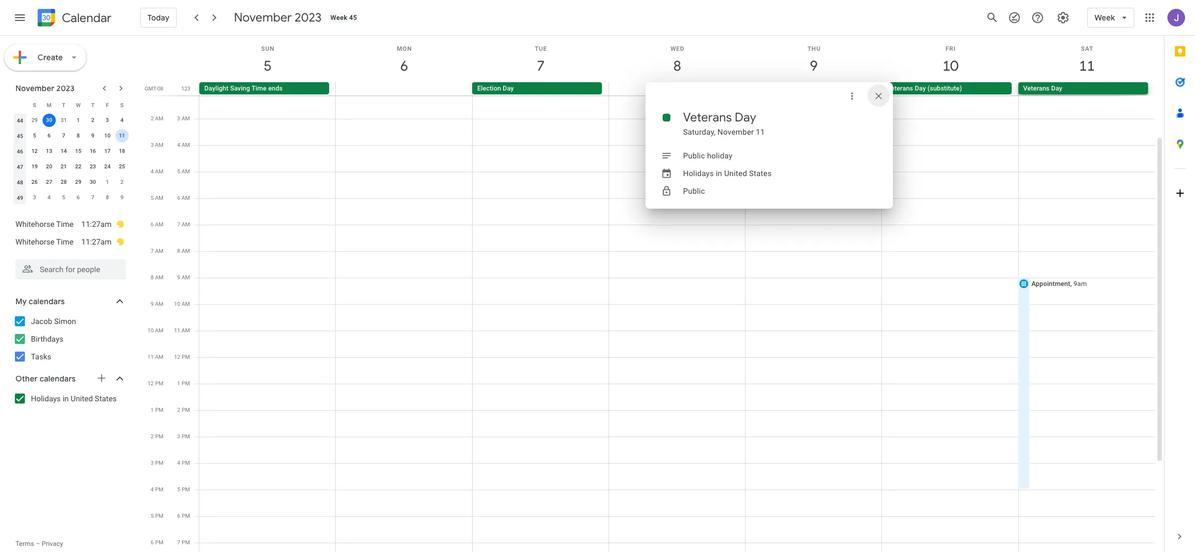 Task type: locate. For each thing, give the bounding box(es) containing it.
december 2 element
[[115, 176, 129, 189]]

10 link
[[938, 54, 963, 79]]

1 vertical spatial calendars
[[40, 374, 76, 384]]

calendars up jacob
[[29, 297, 65, 307]]

30 inside cell
[[46, 117, 52, 123]]

calendars inside dropdown button
[[40, 374, 76, 384]]

november 2023
[[234, 10, 322, 25], [15, 83, 75, 93]]

day for veterans day (substitute)
[[915, 85, 926, 92]]

holidays down other calendars
[[31, 394, 61, 403]]

2023 left week 45
[[295, 10, 322, 25]]

0 vertical spatial november 2023
[[234, 10, 322, 25]]

1
[[77, 117, 80, 123], [106, 179, 109, 185], [177, 381, 180, 387], [151, 407, 154, 413]]

1 vertical spatial holidays
[[31, 394, 61, 403]]

time
[[252, 85, 267, 92], [56, 220, 74, 229], [56, 238, 74, 246]]

time down december 5 element
[[56, 220, 74, 229]]

0 horizontal spatial 10 am
[[148, 328, 164, 334]]

daylight
[[204, 85, 229, 92]]

calendars
[[29, 297, 65, 307], [40, 374, 76, 384]]

46
[[17, 148, 23, 154]]

in down holiday
[[716, 169, 722, 178]]

0 horizontal spatial 1 pm
[[151, 407, 164, 413]]

123
[[181, 86, 191, 92]]

1 vertical spatial november 2023
[[15, 83, 75, 93]]

day inside veterans day button
[[1052, 85, 1063, 92]]

0 horizontal spatial in
[[63, 394, 69, 403]]

0 horizontal spatial 6 pm
[[151, 540, 164, 546]]

veterans day (substitute) button
[[882, 82, 1012, 94]]

0 vertical spatial 3 am
[[177, 115, 190, 122]]

25 element
[[115, 160, 129, 173]]

main drawer image
[[13, 11, 27, 24]]

7 inside tue 7
[[536, 57, 544, 75]]

0 vertical spatial 2 pm
[[177, 407, 190, 413]]

9 am
[[177, 275, 190, 281], [151, 301, 164, 307]]

december 8 element
[[101, 191, 114, 204]]

1 horizontal spatial 4 am
[[177, 142, 190, 148]]

1 horizontal spatial 1 pm
[[177, 381, 190, 387]]

0 horizontal spatial week
[[331, 14, 348, 22]]

0 vertical spatial whitehorse time
[[15, 220, 74, 229]]

2 horizontal spatial november
[[718, 128, 754, 136]]

s left m
[[33, 102, 36, 108]]

1 horizontal spatial t
[[91, 102, 95, 108]]

united down the other calendars dropdown button
[[71, 394, 93, 403]]

whitehorse time down december 4 element
[[15, 220, 74, 229]]

veterans inside veterans day button
[[1023, 85, 1050, 92]]

2 whitehorse time from the top
[[15, 238, 74, 246]]

1 horizontal spatial 12 pm
[[174, 354, 190, 360]]

6 am
[[177, 195, 190, 201], [151, 222, 164, 228]]

6 pm up 7 pm
[[177, 513, 190, 519]]

time up search for people text field
[[56, 238, 74, 246]]

7
[[536, 57, 544, 75], [62, 133, 65, 139], [91, 194, 94, 201], [177, 222, 180, 228], [151, 248, 154, 254], [177, 540, 180, 546]]

30
[[46, 117, 52, 123], [90, 179, 96, 185]]

30 element
[[86, 176, 99, 189]]

thu 9
[[808, 45, 821, 75]]

november 2023 up m
[[15, 83, 75, 93]]

3 am down 2 am
[[151, 142, 164, 148]]

saturday,
[[683, 128, 716, 136]]

22 element
[[72, 160, 85, 173]]

am
[[155, 115, 164, 122], [182, 115, 190, 122], [155, 142, 164, 148], [182, 142, 190, 148], [155, 168, 164, 175], [182, 168, 190, 175], [155, 195, 164, 201], [182, 195, 190, 201], [155, 222, 164, 228], [182, 222, 190, 228], [155, 248, 164, 254], [182, 248, 190, 254], [155, 275, 164, 281], [182, 275, 190, 281], [155, 301, 164, 307], [182, 301, 190, 307], [155, 328, 164, 334], [182, 328, 190, 334], [155, 354, 164, 360]]

list item down december 5 element
[[15, 215, 125, 233]]

1 horizontal spatial 2023
[[295, 10, 322, 25]]

1 vertical spatial 30
[[90, 179, 96, 185]]

week inside popup button
[[1095, 13, 1115, 23]]

column header inside the november 2023 'grid'
[[13, 97, 27, 113]]

30 left 31
[[46, 117, 52, 123]]

49
[[17, 195, 23, 201]]

sat
[[1081, 45, 1094, 52]]

cell
[[199, 39, 336, 552], [336, 39, 473, 552], [473, 39, 609, 552], [609, 39, 746, 552], [746, 39, 882, 552], [882, 39, 1019, 552], [1018, 39, 1156, 552], [336, 82, 472, 96], [609, 82, 745, 96], [745, 82, 882, 96]]

0 horizontal spatial holidays
[[31, 394, 61, 403]]

6
[[400, 57, 408, 75], [48, 133, 51, 139], [77, 194, 80, 201], [177, 195, 180, 201], [151, 222, 154, 228], [177, 513, 180, 519], [151, 540, 154, 546]]

0 vertical spatial 12
[[31, 148, 38, 154]]

2 whitehorse from the top
[[15, 238, 54, 246]]

13
[[46, 148, 52, 154]]

simon
[[54, 317, 76, 326]]

calendar element
[[35, 7, 112, 31]]

11:27am for first list item from the bottom of the page
[[81, 238, 112, 246]]

8 am
[[177, 248, 190, 254], [151, 275, 164, 281]]

sun
[[261, 45, 275, 52]]

0 vertical spatial 10 am
[[174, 301, 190, 307]]

28 element
[[57, 176, 70, 189]]

october 30, today element
[[42, 114, 56, 127]]

0 horizontal spatial 5 am
[[151, 195, 164, 201]]

1 vertical spatial 2023
[[56, 83, 75, 93]]

0 vertical spatial whitehorse
[[15, 220, 54, 229]]

in
[[716, 169, 722, 178], [63, 394, 69, 403]]

veterans inside veterans day saturday, november 11
[[683, 110, 732, 125]]

1 11:27am from the top
[[81, 220, 112, 229]]

list item up search for people text field
[[15, 233, 125, 251]]

october 29 element
[[28, 114, 41, 127]]

1 vertical spatial 45
[[17, 133, 23, 139]]

29 for october 29 element
[[31, 117, 38, 123]]

30 right 29 element
[[90, 179, 96, 185]]

1 vertical spatial 7 am
[[151, 248, 164, 254]]

list
[[4, 211, 135, 255]]

week 45
[[331, 14, 357, 22]]

calendars down tasks
[[40, 374, 76, 384]]

4 pm
[[177, 460, 190, 466], [151, 487, 164, 493]]

1 vertical spatial whitehorse
[[15, 238, 54, 246]]

10 element
[[101, 129, 114, 143]]

wed
[[671, 45, 685, 52]]

appointment
[[1032, 280, 1071, 288]]

1 horizontal spatial s
[[120, 102, 124, 108]]

None search field
[[0, 255, 137, 280]]

4 am
[[177, 142, 190, 148], [151, 168, 164, 175]]

0 vertical spatial public
[[683, 151, 705, 160]]

row group
[[13, 113, 129, 205]]

4
[[120, 117, 124, 123], [177, 142, 180, 148], [151, 168, 154, 175], [48, 194, 51, 201], [177, 460, 180, 466], [151, 487, 154, 493]]

wed 8
[[671, 45, 685, 75]]

daylight saving time ends button
[[199, 82, 329, 94]]

december 7 element
[[86, 191, 99, 204]]

31
[[61, 117, 67, 123]]

0 horizontal spatial 45
[[17, 133, 23, 139]]

s right f
[[120, 102, 124, 108]]

1 horizontal spatial week
[[1095, 13, 1115, 23]]

time left ends
[[252, 85, 267, 92]]

2 11:27am from the top
[[81, 238, 112, 246]]

november up sun
[[234, 10, 292, 25]]

my calendars button
[[2, 293, 137, 310]]

grid
[[141, 36, 1164, 552]]

row
[[194, 39, 1156, 552], [194, 82, 1164, 96], [13, 97, 129, 113], [13, 113, 129, 128], [13, 128, 129, 144], [13, 144, 129, 159], [13, 159, 129, 175], [13, 175, 129, 190], [13, 190, 129, 205]]

row group containing 29
[[13, 113, 129, 205]]

1 vertical spatial 12 pm
[[148, 381, 164, 387]]

list item
[[15, 215, 125, 233], [15, 233, 125, 251]]

0 horizontal spatial 2023
[[56, 83, 75, 93]]

2 horizontal spatial veterans
[[1023, 85, 1050, 92]]

0 horizontal spatial 30
[[46, 117, 52, 123]]

calendars inside dropdown button
[[29, 297, 65, 307]]

0 vertical spatial holidays
[[683, 169, 714, 178]]

saving
[[230, 85, 250, 92]]

1 horizontal spatial united
[[724, 169, 747, 178]]

10 am
[[174, 301, 190, 307], [148, 328, 164, 334]]

14 element
[[57, 145, 70, 158]]

public down the "public holiday"
[[683, 187, 705, 196]]

cell containing appointment
[[1018, 39, 1156, 552]]

veterans for veterans day (substitute)
[[887, 85, 913, 92]]

1 horizontal spatial veterans
[[887, 85, 913, 92]]

2 vertical spatial november
[[718, 128, 754, 136]]

create
[[38, 52, 63, 62]]

row containing 12
[[13, 144, 129, 159]]

t right m
[[62, 102, 65, 108]]

2 horizontal spatial 12
[[174, 354, 180, 360]]

13 element
[[42, 145, 56, 158]]

1 horizontal spatial 10 am
[[174, 301, 190, 307]]

29 right 44
[[31, 117, 38, 123]]

1 public from the top
[[683, 151, 705, 160]]

1 horizontal spatial holidays in united states
[[683, 169, 772, 178]]

veterans day saturday, november 11
[[683, 110, 765, 136]]

week for week 45
[[331, 14, 348, 22]]

0 vertical spatial 45
[[349, 14, 357, 22]]

row containing 26
[[13, 175, 129, 190]]

w
[[76, 102, 81, 108]]

row containing 3
[[13, 190, 129, 205]]

8
[[673, 57, 681, 75], [77, 133, 80, 139], [106, 194, 109, 201], [177, 248, 180, 254], [151, 275, 154, 281]]

30 cell
[[42, 113, 56, 128]]

1 vertical spatial holidays in united states
[[31, 394, 117, 403]]

holidays
[[683, 169, 714, 178], [31, 394, 61, 403]]

0 horizontal spatial 29
[[31, 117, 38, 123]]

daylight saving time ends
[[204, 85, 283, 92]]

public for public
[[683, 187, 705, 196]]

3 inside december 3 element
[[33, 194, 36, 201]]

m
[[47, 102, 52, 108]]

7 inside 'element'
[[91, 194, 94, 201]]

1 vertical spatial 12
[[174, 354, 180, 360]]

calendar heading
[[60, 10, 112, 26]]

0 horizontal spatial 5 pm
[[151, 513, 164, 519]]

list containing whitehorse time
[[4, 211, 135, 255]]

1 horizontal spatial november
[[234, 10, 292, 25]]

holidays in united states
[[683, 169, 772, 178], [31, 394, 117, 403]]

whitehorse time
[[15, 220, 74, 229], [15, 238, 74, 246]]

0 horizontal spatial veterans
[[683, 110, 732, 125]]

calendars for my calendars
[[29, 297, 65, 307]]

terms
[[15, 540, 34, 548]]

0 horizontal spatial november
[[15, 83, 54, 93]]

1 horizontal spatial 9 am
[[177, 275, 190, 281]]

1 horizontal spatial in
[[716, 169, 722, 178]]

1 horizontal spatial 30
[[90, 179, 96, 185]]

1 vertical spatial 11:27am
[[81, 238, 112, 246]]

1 horizontal spatial 5 pm
[[177, 487, 190, 493]]

5 am
[[177, 168, 190, 175], [151, 195, 164, 201]]

6 pm
[[177, 513, 190, 519], [151, 540, 164, 546]]

1 vertical spatial 9 am
[[151, 301, 164, 307]]

18
[[119, 148, 125, 154]]

my calendars list
[[2, 313, 137, 366]]

11:27am up search for people text field
[[81, 238, 112, 246]]

11:27am down december 7 'element'
[[81, 220, 112, 229]]

1 horizontal spatial november 2023
[[234, 10, 322, 25]]

tab list
[[1165, 36, 1195, 521]]

26
[[31, 179, 38, 185]]

16 element
[[86, 145, 99, 158]]

week
[[1095, 13, 1115, 23], [331, 14, 348, 22]]

holiday
[[707, 151, 733, 160]]

0 vertical spatial calendars
[[29, 297, 65, 307]]

1 vertical spatial 4 am
[[151, 168, 164, 175]]

29 element
[[72, 176, 85, 189]]

holidays down the "public holiday"
[[683, 169, 714, 178]]

1 horizontal spatial 3 pm
[[177, 434, 190, 440]]

row group inside the november 2023 'grid'
[[13, 113, 129, 205]]

settings menu image
[[1057, 11, 1070, 24]]

10
[[942, 57, 958, 75], [104, 133, 111, 139], [174, 301, 180, 307], [148, 328, 154, 334]]

1 vertical spatial 8 am
[[151, 275, 164, 281]]

20 element
[[42, 160, 56, 173]]

19 element
[[28, 160, 41, 173]]

2 public from the top
[[683, 187, 705, 196]]

column header
[[13, 97, 27, 113]]

public down saturday,
[[683, 151, 705, 160]]

november up m
[[15, 83, 54, 93]]

t right w
[[91, 102, 95, 108]]

december 4 element
[[42, 191, 56, 204]]

november down veterans day heading
[[718, 128, 754, 136]]

6 link
[[392, 54, 417, 79]]

day inside veterans day (substitute) button
[[915, 85, 926, 92]]

1 horizontal spatial 11 am
[[174, 328, 190, 334]]

october 31 element
[[57, 114, 70, 127]]

2
[[151, 115, 154, 122], [91, 117, 94, 123], [120, 179, 124, 185], [177, 407, 180, 413], [151, 434, 154, 440]]

0 horizontal spatial holidays in united states
[[31, 394, 117, 403]]

1 vertical spatial 3 pm
[[151, 460, 164, 466]]

december 5 element
[[57, 191, 70, 204]]

united down holiday
[[724, 169, 747, 178]]

1 vertical spatial united
[[71, 394, 93, 403]]

1 horizontal spatial 3 am
[[177, 115, 190, 122]]

5 pm
[[177, 487, 190, 493], [151, 513, 164, 519]]

11 am
[[174, 328, 190, 334], [148, 354, 164, 360]]

3
[[177, 115, 180, 122], [106, 117, 109, 123], [151, 142, 154, 148], [33, 194, 36, 201], [177, 434, 180, 440], [151, 460, 154, 466]]

5 inside the sun 5
[[263, 57, 271, 75]]

november 2023 up sun
[[234, 10, 322, 25]]

mon 6
[[397, 45, 412, 75]]

1 t from the left
[[62, 102, 65, 108]]

11
[[1079, 57, 1094, 75], [756, 128, 765, 136], [119, 133, 125, 139], [174, 328, 180, 334], [148, 354, 154, 360]]

0 vertical spatial time
[[252, 85, 267, 92]]

1 vertical spatial 29
[[75, 179, 81, 185]]

in down the other calendars dropdown button
[[63, 394, 69, 403]]

december 3 element
[[28, 191, 41, 204]]

public for public holiday
[[683, 151, 705, 160]]

day inside veterans day saturday, november 11
[[735, 110, 757, 125]]

veterans day heading
[[683, 110, 757, 125]]

29 right 28
[[75, 179, 81, 185]]

0 horizontal spatial 3 am
[[151, 142, 164, 148]]

1 s from the left
[[33, 102, 36, 108]]

veterans inside veterans day (substitute) button
[[887, 85, 913, 92]]

holidays in united states down holiday
[[683, 169, 772, 178]]

whitehorse time up search for people text field
[[15, 238, 74, 246]]

0 horizontal spatial 6 am
[[151, 222, 164, 228]]

holidays in united states down the other calendars dropdown button
[[31, 394, 117, 403]]

1 vertical spatial public
[[683, 187, 705, 196]]

december 1 element
[[101, 176, 114, 189]]

november
[[234, 10, 292, 25], [15, 83, 54, 93], [718, 128, 754, 136]]

0 vertical spatial 5 pm
[[177, 487, 190, 493]]

6 pm left 7 pm
[[151, 540, 164, 546]]

5 link
[[255, 54, 280, 79]]

day inside 'election day' button
[[503, 85, 514, 92]]

2023 up 31
[[56, 83, 75, 93]]

0 vertical spatial states
[[749, 169, 772, 178]]

election day button
[[472, 82, 602, 94]]

0 vertical spatial 6 am
[[177, 195, 190, 201]]

6 inside mon 6
[[400, 57, 408, 75]]

12
[[31, 148, 38, 154], [174, 354, 180, 360], [148, 381, 154, 387]]

1 horizontal spatial 29
[[75, 179, 81, 185]]

1 horizontal spatial 4 pm
[[177, 460, 190, 466]]

0 horizontal spatial 11 am
[[148, 354, 164, 360]]

45
[[349, 14, 357, 22], [17, 133, 23, 139]]

3 am right 2 am
[[177, 115, 190, 122]]



Task type: describe. For each thing, give the bounding box(es) containing it.
1 horizontal spatial 6 pm
[[177, 513, 190, 519]]

45 inside the november 2023 'grid'
[[17, 133, 23, 139]]

18 element
[[115, 145, 129, 158]]

birthdays
[[31, 335, 63, 344]]

tue
[[535, 45, 547, 52]]

17 element
[[101, 145, 114, 158]]

21
[[61, 164, 67, 170]]

11 element
[[115, 129, 129, 143]]

grid containing 5
[[141, 36, 1164, 552]]

0 vertical spatial 5 am
[[177, 168, 190, 175]]

0 vertical spatial 2023
[[295, 10, 322, 25]]

day for veterans day saturday, november 11
[[735, 110, 757, 125]]

time inside button
[[252, 85, 267, 92]]

day for veterans day
[[1052, 85, 1063, 92]]

(substitute)
[[928, 85, 962, 92]]

2 s from the left
[[120, 102, 124, 108]]

1 horizontal spatial holidays
[[683, 169, 714, 178]]

11 cell
[[115, 128, 129, 144]]

11 link
[[1075, 54, 1100, 79]]

0 horizontal spatial 2 pm
[[151, 434, 164, 440]]

23
[[90, 164, 96, 170]]

9 inside thu 9
[[809, 57, 817, 75]]

23 element
[[86, 160, 99, 173]]

calendars for other calendars
[[40, 374, 76, 384]]

1 vertical spatial 6 pm
[[151, 540, 164, 546]]

0 vertical spatial 3 pm
[[177, 434, 190, 440]]

30 for 30 element
[[90, 179, 96, 185]]

other calendars button
[[2, 370, 137, 388]]

row containing daylight saving time ends
[[194, 82, 1164, 96]]

0 horizontal spatial 8 am
[[151, 275, 164, 281]]

mon
[[397, 45, 412, 52]]

veterans day (substitute)
[[887, 85, 962, 92]]

november inside veterans day saturday, november 11
[[718, 128, 754, 136]]

veterans day button
[[1018, 82, 1148, 94]]

other
[[15, 374, 38, 384]]

14
[[61, 148, 67, 154]]

8 inside "wed 8"
[[673, 57, 681, 75]]

election
[[477, 85, 501, 92]]

my calendars
[[15, 297, 65, 307]]

26 element
[[28, 176, 41, 189]]

row containing s
[[13, 97, 129, 113]]

terms link
[[15, 540, 34, 548]]

1 horizontal spatial 12
[[148, 381, 154, 387]]

today button
[[140, 4, 177, 31]]

29 for 29 element
[[75, 179, 81, 185]]

1 vertical spatial time
[[56, 220, 74, 229]]

privacy
[[42, 540, 63, 548]]

7 pm
[[177, 540, 190, 546]]

1 horizontal spatial 8 am
[[177, 248, 190, 254]]

9 link
[[801, 54, 827, 79]]

0 horizontal spatial united
[[71, 394, 93, 403]]

12 element
[[28, 145, 41, 158]]

22
[[75, 164, 81, 170]]

15 element
[[72, 145, 85, 158]]

december 6 element
[[72, 191, 85, 204]]

row containing 29
[[13, 113, 129, 128]]

11 inside veterans day saturday, november 11
[[756, 128, 765, 136]]

tue 7
[[535, 45, 547, 75]]

terms – privacy
[[15, 540, 63, 548]]

2 t from the left
[[91, 102, 95, 108]]

8 link
[[665, 54, 690, 79]]

20
[[46, 164, 52, 170]]

today
[[147, 13, 169, 23]]

appointment , 9am
[[1032, 280, 1087, 288]]

10 inside 'element'
[[104, 133, 111, 139]]

gmt-08
[[145, 86, 164, 92]]

tasks
[[31, 352, 51, 361]]

jacob simon
[[31, 317, 76, 326]]

25
[[119, 164, 125, 170]]

1 vertical spatial in
[[63, 394, 69, 403]]

gmt-
[[145, 86, 157, 92]]

0 horizontal spatial 4 am
[[151, 168, 164, 175]]

0 horizontal spatial 3 pm
[[151, 460, 164, 466]]

Search for people text field
[[22, 260, 119, 280]]

2 list item from the top
[[15, 233, 125, 251]]

2 vertical spatial time
[[56, 238, 74, 246]]

add other calendars image
[[96, 373, 107, 384]]

my
[[15, 297, 27, 307]]

19
[[31, 164, 38, 170]]

fri 10
[[942, 45, 958, 75]]

0 vertical spatial 9 am
[[177, 275, 190, 281]]

calendar
[[62, 10, 112, 26]]

48
[[17, 179, 23, 185]]

ends
[[268, 85, 283, 92]]

row containing 19
[[13, 159, 129, 175]]

0 vertical spatial 4 am
[[177, 142, 190, 148]]

47
[[17, 164, 23, 170]]

17
[[104, 148, 111, 154]]

privacy link
[[42, 540, 63, 548]]

week button
[[1088, 4, 1135, 31]]

0 vertical spatial 12 pm
[[174, 354, 190, 360]]

9am
[[1074, 280, 1087, 288]]

0 horizontal spatial 7 am
[[151, 248, 164, 254]]

sun 5
[[261, 45, 275, 75]]

1 vertical spatial 5 am
[[151, 195, 164, 201]]

11:27am for second list item from the bottom of the page
[[81, 220, 112, 229]]

16
[[90, 148, 96, 154]]

0 vertical spatial holidays in united states
[[683, 169, 772, 178]]

15
[[75, 148, 81, 154]]

30 for october 30, today element
[[46, 117, 52, 123]]

veterans day
[[1023, 85, 1063, 92]]

24
[[104, 164, 111, 170]]

1 vertical spatial 11 am
[[148, 354, 164, 360]]

11 inside cell
[[119, 133, 125, 139]]

1 horizontal spatial states
[[749, 169, 772, 178]]

election day
[[477, 85, 514, 92]]

1 list item from the top
[[15, 215, 125, 233]]

1 vertical spatial 3 am
[[151, 142, 164, 148]]

0 horizontal spatial states
[[95, 394, 117, 403]]

row containing 5
[[13, 128, 129, 144]]

7 link
[[528, 54, 554, 79]]

0 vertical spatial 1 pm
[[177, 381, 190, 387]]

row containing appointment
[[194, 39, 1156, 552]]

veterans for veterans day
[[1023, 85, 1050, 92]]

fri
[[946, 45, 956, 52]]

create button
[[4, 44, 86, 71]]

0 vertical spatial united
[[724, 169, 747, 178]]

1 vertical spatial 1 pm
[[151, 407, 164, 413]]

–
[[36, 540, 40, 548]]

0 horizontal spatial 4 pm
[[151, 487, 164, 493]]

0 vertical spatial in
[[716, 169, 722, 178]]

0 vertical spatial november
[[234, 10, 292, 25]]

44
[[17, 117, 23, 123]]

1 vertical spatial 5 pm
[[151, 513, 164, 519]]

0 vertical spatial 4 pm
[[177, 460, 190, 466]]

day for election day
[[503, 85, 514, 92]]

sat 11
[[1079, 45, 1094, 75]]

veterans for veterans day saturday, november 11
[[683, 110, 732, 125]]

1 horizontal spatial 45
[[349, 14, 357, 22]]

f
[[106, 102, 109, 108]]

jacob
[[31, 317, 52, 326]]

public holiday
[[683, 151, 733, 160]]

28
[[61, 179, 67, 185]]

27 element
[[42, 176, 56, 189]]

1 vertical spatial 6 am
[[151, 222, 164, 228]]

,
[[1071, 280, 1072, 288]]

0 horizontal spatial 9 am
[[151, 301, 164, 307]]

2 am
[[151, 115, 164, 122]]

0 horizontal spatial 12 pm
[[148, 381, 164, 387]]

21 element
[[57, 160, 70, 173]]

november 2023 grid
[[10, 97, 129, 205]]

week for week
[[1095, 13, 1115, 23]]

08
[[157, 86, 164, 92]]

1 whitehorse from the top
[[15, 220, 54, 229]]

12 inside row group
[[31, 148, 38, 154]]

1 horizontal spatial 6 am
[[177, 195, 190, 201]]

thu
[[808, 45, 821, 52]]

0 vertical spatial 7 am
[[177, 222, 190, 228]]

27
[[46, 179, 52, 185]]

1 horizontal spatial 2 pm
[[177, 407, 190, 413]]

24 element
[[101, 160, 114, 173]]

other calendars
[[15, 374, 76, 384]]

0 horizontal spatial november 2023
[[15, 83, 75, 93]]

1 vertical spatial november
[[15, 83, 54, 93]]

1 whitehorse time from the top
[[15, 220, 74, 229]]

december 9 element
[[115, 191, 129, 204]]



Task type: vqa. For each thing, say whether or not it's contained in the screenshot.


